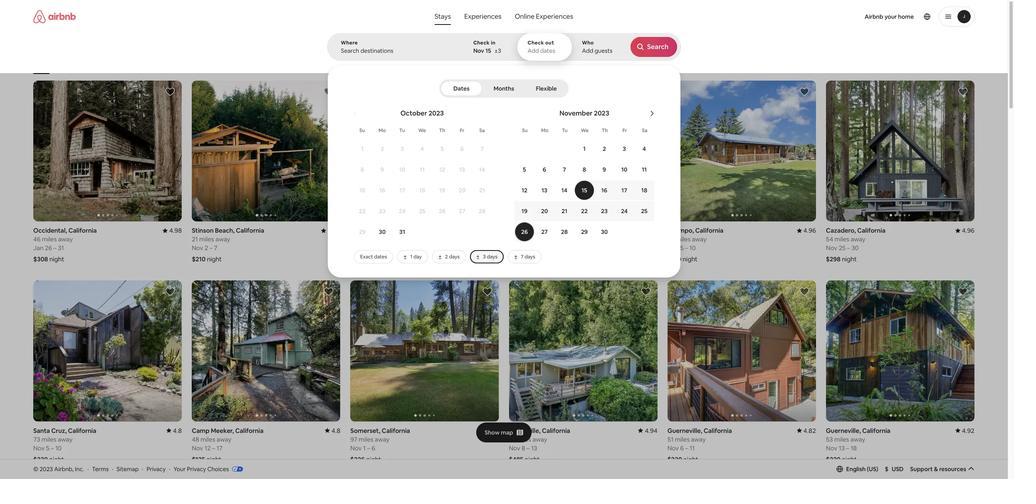 Task type: vqa. For each thing, say whether or not it's contained in the screenshot.
29 button
yes



Task type: locate. For each thing, give the bounding box(es) containing it.
miles inside stinson beach, california 21 miles away nov 2 – 7 $210 night
[[199, 236, 214, 243]]

1 vertical spatial 27
[[541, 228, 548, 236]]

1 vertical spatial dates
[[374, 254, 387, 260]]

night right the $180
[[683, 256, 698, 263]]

15 inside the check in nov 15 ±3
[[485, 47, 491, 54]]

add up grid
[[528, 47, 539, 54]]

california inside garden valley, california 97 miles away nov 12 – 17 $265 night
[[394, 227, 422, 235]]

2 4.96 out of 5 average rating image from the left
[[955, 227, 975, 235]]

11 button
[[412, 160, 432, 180], [634, 160, 654, 180]]

2 horizontal spatial 11
[[690, 445, 695, 452]]

97 inside garden valley, california 97 miles away nov 12 – 17 $265 night
[[350, 236, 357, 243]]

away inside somerset, california 97 miles away nov 1 – 6 $226 night
[[375, 436, 390, 444]]

add
[[528, 47, 539, 54], [582, 47, 593, 54]]

california inside santa cruz, california 73 miles away nov 5 – 10 $330 night
[[68, 427, 96, 435]]

1 guerneville, from the left
[[668, 427, 702, 435]]

night up english
[[842, 456, 857, 464]]

add to wishlist: guerneville, california image for 4.92
[[958, 287, 968, 297]]

6 inside guerneville, california 51 miles away nov 6 – 11 $220 night
[[680, 445, 684, 452]]

1 horizontal spatial 2023
[[429, 109, 444, 118]]

2 4.96 from the left
[[962, 227, 975, 235]]

check left in
[[473, 40, 490, 46]]

miles up $220
[[675, 436, 690, 444]]

15
[[485, 47, 491, 54], [359, 187, 365, 194], [582, 187, 587, 194]]

12 button
[[432, 160, 452, 180], [515, 181, 535, 201]]

1 fr from the left
[[460, 127, 464, 134]]

1 horizontal spatial 24
[[621, 208, 628, 215]]

2 4.8 from the left
[[332, 427, 340, 435]]

7 inside stinson beach, california 21 miles away nov 2 – 7 $210 night
[[214, 244, 217, 252]]

3 for october 2023
[[401, 145, 404, 153]]

97 down garden
[[350, 236, 357, 243]]

1 24 from the left
[[399, 208, 406, 215]]

nov down 73 on the left bottom of page
[[33, 445, 45, 452]]

1 24 button from the left
[[392, 201, 412, 221]]

th
[[439, 127, 445, 134], [602, 127, 608, 134]]

4.96
[[804, 227, 816, 235], [962, 227, 975, 235]]

night right '$265'
[[366, 256, 381, 263]]

miles
[[42, 236, 57, 243], [517, 236, 532, 243], [199, 236, 214, 243], [359, 236, 373, 243], [676, 236, 691, 243], [835, 236, 849, 243], [42, 436, 56, 444], [516, 436, 531, 444], [200, 436, 215, 444], [359, 436, 373, 444], [675, 436, 690, 444], [834, 436, 849, 444]]

26
[[439, 208, 446, 215], [521, 228, 528, 236], [45, 244, 52, 252]]

online
[[515, 12, 535, 21]]

1 horizontal spatial 9
[[603, 166, 606, 173]]

2 97 from the top
[[350, 436, 357, 444]]

2 we from the left
[[581, 127, 589, 134]]

miles down camp
[[200, 436, 215, 444]]

tiny
[[432, 62, 442, 68]]

7
[[481, 145, 484, 153], [563, 166, 566, 173], [214, 244, 217, 252], [521, 254, 524, 260]]

1 horizontal spatial 23 button
[[594, 201, 614, 221]]

th down november 2023
[[602, 127, 608, 134]]

2 51 from the left
[[668, 436, 674, 444]]

4.98
[[169, 227, 182, 235]]

th down october 2023
[[439, 127, 445, 134]]

0 horizontal spatial 29 button
[[352, 222, 372, 242]]

0 vertical spatial 13 button
[[452, 160, 472, 180]]

night up choices
[[207, 456, 221, 464]]

miles down somerset,
[[359, 436, 373, 444]]

miles down forestville,
[[516, 436, 531, 444]]

group for $125
[[192, 281, 340, 422]]

nov up $220
[[668, 445, 679, 452]]

nov up skiing
[[473, 47, 484, 54]]

30 inside cazadero, california 54 miles away nov 25 – 30 $298 night
[[852, 244, 859, 252]]

0 horizontal spatial 4.96
[[804, 227, 816, 235]]

tu down october on the left top
[[399, 127, 405, 134]]

show map button
[[476, 423, 532, 443]]

19
[[439, 187, 445, 194], [522, 208, 528, 215]]

2 sa from the left
[[642, 127, 648, 134]]

we down november 2023
[[581, 127, 589, 134]]

1 4.8 from the left
[[173, 427, 182, 435]]

31 button
[[392, 222, 412, 242]]

2023 right the ©
[[40, 466, 53, 473]]

1 22 from the left
[[359, 208, 366, 215]]

dates down out
[[540, 47, 555, 54]]

22
[[359, 208, 366, 215], [581, 208, 588, 215]]

1 1 button from the left
[[352, 139, 372, 159]]

0 horizontal spatial 25 button
[[412, 201, 432, 221]]

0 horizontal spatial 2 button
[[372, 139, 392, 159]]

2 horizontal spatial 8
[[583, 166, 586, 173]]

away inside santa cruz, california 73 miles away nov 5 – 10 $330 night
[[58, 436, 72, 444]]

night
[[49, 256, 64, 263], [524, 256, 539, 263], [207, 256, 222, 263], [366, 256, 381, 263], [683, 256, 698, 263], [842, 256, 857, 263], [49, 456, 64, 464], [525, 456, 540, 464], [207, 456, 221, 464], [366, 456, 381, 464], [683, 456, 698, 464], [842, 456, 857, 464]]

miles down cobb,
[[517, 236, 532, 243]]

1 horizontal spatial 29
[[581, 228, 588, 236]]

privacy
[[147, 466, 166, 473], [187, 466, 206, 473]]

1 horizontal spatial 29 button
[[574, 222, 594, 242]]

3 · from the left
[[142, 466, 143, 473]]

tab list
[[441, 79, 567, 98]]

guerneville, up $220
[[668, 427, 702, 435]]

1 horizontal spatial 1 button
[[574, 139, 594, 159]]

None search field
[[327, 0, 992, 278]]

0 vertical spatial 27 button
[[452, 201, 472, 221]]

california inside guerneville, california 51 miles away nov 6 – 11 $220 night
[[704, 427, 732, 435]]

20 for top 20 button
[[459, 187, 466, 194]]

4 button for november 2023
[[634, 139, 654, 159]]

0 vertical spatial 26 button
[[432, 201, 452, 221]]

0 horizontal spatial add
[[528, 47, 539, 54]]

2 29 button from the left
[[574, 222, 594, 242]]

1 16 from the left
[[379, 187, 385, 194]]

1 horizontal spatial 27
[[541, 228, 548, 236]]

check left out
[[528, 40, 544, 46]]

1 add to wishlist: guerneville, california image from the left
[[799, 287, 809, 297]]

0 horizontal spatial 8
[[361, 166, 364, 173]]

1 horizontal spatial 19 button
[[515, 201, 535, 221]]

airbnb your home
[[865, 13, 914, 20]]

1 horizontal spatial add
[[582, 47, 593, 54]]

15 button
[[352, 181, 372, 201], [574, 181, 594, 201]]

12 inside garden valley, california 97 miles away nov 12 – 17 $265 night
[[363, 244, 369, 252]]

1 8 button from the left
[[352, 160, 372, 180]]

1 horizontal spatial 14
[[562, 187, 567, 194]]

night inside cobb, california 62 miles away nov 12 – 17 $160 night
[[524, 256, 539, 263]]

1 horizontal spatial 4
[[643, 145, 646, 153]]

0 horizontal spatial 16 button
[[372, 181, 392, 201]]

1 horizontal spatial 22
[[581, 208, 588, 215]]

garden
[[350, 227, 372, 235]]

0 horizontal spatial 16
[[379, 187, 385, 194]]

night right $220
[[683, 456, 698, 464]]

experiences up in
[[464, 12, 502, 21]]

0 horizontal spatial experiences
[[464, 12, 502, 21]]

0 horizontal spatial 23
[[379, 208, 386, 215]]

0 horizontal spatial 14 button
[[472, 160, 492, 180]]

group for $160
[[509, 81, 658, 222]]

1 button for november
[[574, 139, 594, 159]]

2023
[[429, 109, 444, 118], [594, 109, 609, 118], [40, 466, 53, 473]]

night inside acampo, california 55 miles away nov 5 – 10 $180 night
[[683, 256, 698, 263]]

nov down 54
[[826, 244, 837, 252]]

0 horizontal spatial sa
[[479, 127, 485, 134]]

english (us)
[[846, 466, 878, 473]]

occidental,
[[33, 227, 67, 235]]

1 horizontal spatial privacy
[[187, 466, 206, 473]]

night inside stinson beach, california 21 miles away nov 2 – 7 $210 night
[[207, 256, 222, 263]]

51 inside "forestville, california 51 miles away nov 8 – 13 $485 night"
[[509, 436, 515, 444]]

1 horizontal spatial 11
[[642, 166, 647, 173]]

1 days from the left
[[449, 254, 460, 260]]

cobb, california 62 miles away nov 12 – 17 $160 night
[[509, 227, 556, 263]]

fr
[[460, 127, 464, 134], [623, 127, 627, 134]]

4.8 left camp
[[173, 427, 182, 435]]

night inside guerneville, california 51 miles away nov 6 – 11 $220 night
[[683, 456, 698, 464]]

support
[[910, 466, 933, 473]]

51 inside guerneville, california 51 miles away nov 6 – 11 $220 night
[[668, 436, 674, 444]]

nov down 55
[[668, 244, 679, 252]]

group for $180
[[668, 81, 816, 222]]

california inside "forestville, california 51 miles away nov 8 – 13 $485 night"
[[542, 427, 570, 435]]

0 horizontal spatial 4 button
[[412, 139, 432, 159]]

Where field
[[341, 47, 450, 54]]

2 guerneville, from the left
[[826, 427, 861, 435]]

1 day
[[410, 254, 422, 260]]

garden valley, california 97 miles away nov 12 – 17 $265 night
[[350, 227, 422, 263]]

group
[[33, 42, 832, 74], [33, 81, 182, 222], [192, 81, 489, 222], [350, 81, 648, 222], [509, 81, 658, 222], [668, 81, 816, 222], [826, 81, 975, 222], [33, 281, 182, 422], [192, 281, 340, 422], [350, 281, 648, 422], [509, 281, 658, 422], [668, 281, 816, 422], [826, 281, 975, 422]]

check inside the check in nov 15 ±3
[[473, 40, 490, 46]]

1 horizontal spatial 11 button
[[634, 160, 654, 180]]

2023 right 'november' in the right top of the page
[[594, 109, 609, 118]]

1 horizontal spatial 10 button
[[614, 160, 634, 180]]

november
[[560, 109, 593, 118]]

2 add from the left
[[582, 47, 593, 54]]

add down who
[[582, 47, 593, 54]]

31 right valley,
[[399, 228, 405, 236]]

we down october 2023
[[418, 127, 426, 134]]

2 button
[[372, 139, 392, 159], [594, 139, 614, 159]]

2 22 from the left
[[581, 208, 588, 215]]

dates
[[540, 47, 555, 54], [374, 254, 387, 260]]

october 2023
[[401, 109, 444, 118]]

nov inside garden valley, california 97 miles away nov 12 – 17 $265 night
[[350, 244, 362, 252]]

4.98 out of 5 average rating image
[[163, 227, 182, 235]]

1
[[361, 145, 364, 153], [583, 145, 586, 153], [410, 254, 412, 260], [363, 445, 366, 452]]

8 button
[[352, 160, 372, 180], [574, 160, 594, 180]]

0 horizontal spatial privacy
[[147, 466, 166, 473]]

0 horizontal spatial 31
[[58, 244, 64, 252]]

5
[[441, 145, 444, 153], [523, 166, 526, 173], [680, 244, 684, 252], [46, 445, 49, 452]]

guerneville, up '53' in the right of the page
[[826, 427, 861, 435]]

(us)
[[867, 466, 878, 473]]

national parks
[[672, 61, 705, 68]]

night right $298
[[842, 256, 857, 263]]

nov down '53' in the right of the page
[[826, 445, 837, 452]]

0 horizontal spatial we
[[418, 127, 426, 134]]

3 days
[[483, 254, 498, 260]]

airbnb
[[865, 13, 883, 20]]

2 horizontal spatial 3
[[623, 145, 626, 153]]

2 29 from the left
[[581, 228, 588, 236]]

nov inside guerneville, california 53 miles away nov 13 – 18 $230 night
[[826, 445, 837, 452]]

days right "$160"
[[525, 254, 535, 260]]

31
[[399, 228, 405, 236], [58, 244, 64, 252]]

we
[[418, 127, 426, 134], [581, 127, 589, 134]]

add to wishlist: guerneville, california image for 4.82
[[799, 287, 809, 297]]

days for 3 days
[[487, 254, 498, 260]]

tu down 'november' in the right top of the page
[[562, 127, 568, 134]]

1 51 from the left
[[509, 436, 515, 444]]

sitemap link
[[117, 466, 139, 473]]

1 4.96 from the left
[[804, 227, 816, 235]]

1 add from the left
[[528, 47, 539, 54]]

97 inside somerset, california 97 miles away nov 1 – 6 $226 night
[[350, 436, 357, 444]]

$226
[[350, 456, 365, 464]]

1 horizontal spatial 18 button
[[634, 181, 654, 201]]

4 button
[[412, 139, 432, 159], [634, 139, 654, 159]]

31 inside button
[[399, 228, 405, 236]]

1 horizontal spatial 27 button
[[535, 222, 555, 242]]

· right terms link
[[112, 466, 113, 473]]

pools
[[572, 62, 585, 68]]

1 horizontal spatial 4.8
[[332, 427, 340, 435]]

0 horizontal spatial 4.96 out of 5 average rating image
[[797, 227, 816, 235]]

12
[[439, 166, 445, 173], [522, 187, 527, 194], [522, 244, 528, 252], [363, 244, 369, 252], [205, 445, 211, 452]]

51 up $220
[[668, 436, 674, 444]]

2 horizontal spatial 18
[[851, 445, 857, 452]]

· left privacy "link"
[[142, 466, 143, 473]]

4.92 out of 5 average rating image
[[955, 427, 975, 435]]

2023 for november
[[594, 109, 609, 118]]

amazing pools
[[550, 62, 585, 68]]

1 horizontal spatial 14 button
[[555, 181, 574, 201]]

0 horizontal spatial 15
[[359, 187, 365, 194]]

0 horizontal spatial su
[[359, 127, 365, 134]]

1 horizontal spatial 26
[[439, 208, 446, 215]]

2 4 from the left
[[643, 145, 646, 153]]

check for nov
[[473, 40, 490, 46]]

1 2 button from the left
[[372, 139, 392, 159]]

miles down stinson
[[199, 236, 214, 243]]

nov inside "camp meeker, california 48 miles away nov 12 – 17 $125 night"
[[192, 445, 203, 452]]

1 horizontal spatial 28 button
[[555, 222, 574, 242]]

1 horizontal spatial 25 button
[[634, 201, 654, 221]]

forestville, california 51 miles away nov 8 – 13 $485 night
[[509, 427, 570, 464]]

2 check from the left
[[528, 40, 544, 46]]

night right $210
[[207, 256, 222, 263]]

17 inside cobb, california 62 miles away nov 12 – 17 $160 night
[[534, 244, 540, 252]]

0 horizontal spatial 12 button
[[432, 160, 452, 180]]

0 horizontal spatial 1 button
[[352, 139, 372, 159]]

2 add to wishlist: guerneville, california image from the left
[[958, 287, 968, 297]]

1 horizontal spatial 30 button
[[594, 222, 614, 242]]

days left "$160"
[[487, 254, 498, 260]]

7 button
[[472, 139, 492, 159], [555, 160, 574, 180]]

1 horizontal spatial 16 button
[[594, 181, 614, 201]]

0 vertical spatial 28 button
[[472, 201, 492, 221]]

check inside check out add dates
[[528, 40, 544, 46]]

31 down occidental,
[[58, 244, 64, 252]]

0 horizontal spatial 14
[[479, 166, 485, 173]]

nov down 62
[[509, 244, 520, 252]]

29 button
[[352, 222, 372, 242], [574, 222, 594, 242]]

1 29 button from the left
[[352, 222, 372, 242]]

privacy down $125 at the left bottom
[[187, 466, 206, 473]]

2 2 button from the left
[[594, 139, 614, 159]]

group for $485
[[509, 281, 658, 422]]

0 vertical spatial 20 button
[[452, 181, 472, 201]]

1 horizontal spatial 16
[[601, 187, 607, 194]]

1 horizontal spatial 21
[[479, 187, 485, 194]]

nov inside cazadero, california 54 miles away nov 25 – 30 $298 night
[[826, 244, 837, 252]]

1 9 from the left
[[381, 166, 384, 173]]

1 horizontal spatial 4.96
[[962, 227, 975, 235]]

tu
[[399, 127, 405, 134], [562, 127, 568, 134]]

2 · from the left
[[112, 466, 113, 473]]

1 10 button from the left
[[392, 160, 412, 180]]

1 4 button from the left
[[412, 139, 432, 159]]

1 horizontal spatial th
[[602, 127, 608, 134]]

51 down forestville,
[[509, 436, 515, 444]]

17 button
[[392, 181, 412, 201], [614, 181, 634, 201]]

nov up '$265'
[[350, 244, 362, 252]]

5 inside santa cruz, california 73 miles away nov 5 – 10 $330 night
[[46, 445, 49, 452]]

2 horizontal spatial 21
[[562, 208, 567, 215]]

add inside check out add dates
[[528, 47, 539, 54]]

nov up $226
[[350, 445, 362, 452]]

1 4 from the left
[[421, 145, 424, 153]]

4.96 for acampo, california 55 miles away nov 5 – 10 $180 night
[[804, 227, 816, 235]]

night right $308
[[49, 256, 64, 263]]

night right $226
[[366, 456, 381, 464]]

away
[[58, 236, 73, 243], [534, 236, 548, 243], [216, 236, 230, 243], [375, 236, 390, 243], [692, 236, 707, 243], [851, 236, 866, 243], [58, 436, 72, 444], [533, 436, 547, 444], [217, 436, 231, 444], [375, 436, 390, 444], [691, 436, 706, 444], [851, 436, 865, 444]]

miles inside guerneville, california 51 miles away nov 6 – 11 $220 night
[[675, 436, 690, 444]]

8 for first 8 button from left
[[361, 166, 364, 173]]

night inside garden valley, california 97 miles away nov 12 – 17 $265 night
[[366, 256, 381, 263]]

night inside the occidental, california 46 miles away jan 26 – 31 $308 night
[[49, 256, 64, 263]]

4 button for october 2023
[[412, 139, 432, 159]]

miles right '53' in the right of the page
[[834, 436, 849, 444]]

treehouses
[[318, 62, 345, 68]]

27 button
[[452, 201, 472, 221], [535, 222, 555, 242]]

0 vertical spatial 14 button
[[472, 160, 492, 180]]

2023 right october on the left top
[[429, 109, 444, 118]]

10 inside acampo, california 55 miles away nov 5 – 10 $180 night
[[690, 244, 696, 252]]

1 17 button from the left
[[392, 181, 412, 201]]

dates right exact
[[374, 254, 387, 260]]

30
[[379, 228, 386, 236], [601, 228, 608, 236], [852, 244, 859, 252]]

acampo,
[[668, 227, 694, 235]]

2 4 button from the left
[[634, 139, 654, 159]]

california inside stinson beach, california 21 miles away nov 2 – 7 $210 night
[[236, 227, 264, 235]]

– inside santa cruz, california 73 miles away nov 5 – 10 $330 night
[[51, 445, 54, 452]]

nov up $485
[[509, 445, 520, 452]]

0 horizontal spatial 20 button
[[452, 181, 472, 201]]

camp
[[192, 427, 210, 435]]

guerneville, for 53
[[826, 427, 861, 435]]

0 vertical spatial 21
[[479, 187, 485, 194]]

nov down 48
[[192, 445, 203, 452]]

1 horizontal spatial 3 button
[[614, 139, 634, 159]]

· right the inc.
[[87, 466, 89, 473]]

1 horizontal spatial 15 button
[[574, 181, 594, 201]]

nov inside the check in nov 15 ±3
[[473, 47, 484, 54]]

1 30 button from the left
[[372, 222, 392, 242]]

miles down the acampo,
[[676, 236, 691, 243]]

2 3 button from the left
[[614, 139, 634, 159]]

1 vertical spatial 26 button
[[515, 222, 535, 242]]

1 su from the left
[[359, 127, 365, 134]]

28
[[479, 208, 486, 215], [561, 228, 568, 236]]

group for $226
[[350, 281, 648, 422]]

california inside somerset, california 97 miles away nov 1 – 6 $226 night
[[382, 427, 410, 435]]

miles down santa
[[42, 436, 56, 444]]

97 down somerset,
[[350, 436, 357, 444]]

0 horizontal spatial 23 button
[[372, 201, 392, 221]]

18 button
[[412, 181, 432, 201], [634, 181, 654, 201]]

$485
[[509, 456, 524, 464]]

2 11 button from the left
[[634, 160, 654, 180]]

miles down occidental,
[[42, 236, 57, 243]]

2023 for october
[[429, 109, 444, 118]]

night right $485
[[525, 456, 540, 464]]

· left your
[[169, 466, 170, 473]]

3 days from the left
[[525, 254, 535, 260]]

17
[[399, 187, 405, 194], [622, 187, 627, 194], [534, 244, 540, 252], [375, 244, 381, 252], [217, 445, 222, 452]]

0 horizontal spatial guerneville,
[[668, 427, 702, 435]]

25 button
[[412, 201, 432, 221], [634, 201, 654, 221]]

tab list containing dates
[[441, 79, 567, 98]]

11
[[420, 166, 425, 173], [642, 166, 647, 173], [690, 445, 695, 452]]

guerneville, california 53 miles away nov 13 – 18 $230 night
[[826, 427, 891, 464]]

away inside cazadero, california 54 miles away nov 25 – 30 $298 night
[[851, 236, 866, 243]]

4.96 out of 5 average rating image
[[797, 227, 816, 235], [955, 227, 975, 235]]

8 inside "forestville, california 51 miles away nov 8 – 13 $485 night"
[[522, 445, 525, 452]]

2 8 button from the left
[[574, 160, 594, 180]]

1 3 button from the left
[[392, 139, 412, 159]]

0 horizontal spatial tu
[[399, 127, 405, 134]]

1 16 button from the left
[[372, 181, 392, 201]]

miles down garden
[[359, 236, 373, 243]]

0 vertical spatial 28
[[479, 208, 486, 215]]

2 23 from the left
[[601, 208, 608, 215]]

4 · from the left
[[169, 466, 170, 473]]

2 days from the left
[[487, 254, 498, 260]]

terms link
[[92, 466, 109, 473]]

0 horizontal spatial add to wishlist: guerneville, california image
[[799, 287, 809, 297]]

9
[[381, 166, 384, 173], [603, 166, 606, 173]]

10 inside santa cruz, california 73 miles away nov 5 – 10 $330 night
[[55, 445, 62, 452]]

– inside the occidental, california 46 miles away jan 26 – 31 $308 night
[[53, 244, 57, 252]]

privacy left your
[[147, 466, 166, 473]]

1 check from the left
[[473, 40, 490, 46]]

1 horizontal spatial tu
[[562, 127, 568, 134]]

2
[[381, 145, 384, 153], [603, 145, 606, 153], [205, 244, 208, 252], [445, 254, 448, 260]]

8
[[361, 166, 364, 173], [583, 166, 586, 173], [522, 445, 525, 452]]

0 horizontal spatial 15 button
[[352, 181, 372, 201]]

0 horizontal spatial 20
[[459, 187, 466, 194]]

trending
[[600, 62, 621, 68]]

2 horizontal spatial 25
[[839, 244, 846, 252]]

1 vertical spatial 21 button
[[555, 201, 574, 221]]

night inside "forestville, california 51 miles away nov 8 – 13 $485 night"
[[525, 456, 540, 464]]

1 button for october
[[352, 139, 372, 159]]

18 for second 18 'button' from the right
[[419, 187, 425, 194]]

night up © 2023 airbnb, inc. ·
[[49, 456, 64, 464]]

night right "$160"
[[524, 256, 539, 263]]

guerneville, inside guerneville, california 53 miles away nov 13 – 18 $230 night
[[826, 427, 861, 435]]

20
[[459, 187, 466, 194], [541, 208, 548, 215]]

1 97 from the top
[[350, 236, 357, 243]]

2 16 from the left
[[601, 187, 607, 194]]

miles down cazadero,
[[835, 236, 849, 243]]

2 15 button from the left
[[574, 181, 594, 201]]

group for $308
[[33, 81, 182, 222]]

4.8 left somerset,
[[332, 427, 340, 435]]

1 horizontal spatial 4 button
[[634, 139, 654, 159]]

support & resources
[[910, 466, 966, 473]]

11 for second 11 button from the left
[[642, 166, 647, 173]]

nov up $210
[[192, 244, 203, 252]]

1 4.96 out of 5 average rating image from the left
[[797, 227, 816, 235]]

2 horizontal spatial 2023
[[594, 109, 609, 118]]

2 22 button from the left
[[574, 201, 594, 221]]

0 horizontal spatial 28
[[479, 208, 486, 215]]

– inside "camp meeker, california 48 miles away nov 12 – 17 $125 night"
[[212, 445, 215, 452]]

experiences button
[[458, 8, 508, 25]]

1 privacy from the left
[[147, 466, 166, 473]]

california
[[68, 227, 97, 235], [528, 227, 556, 235], [236, 227, 264, 235], [394, 227, 422, 235], [695, 227, 724, 235], [857, 227, 886, 235], [68, 427, 96, 435], [542, 427, 570, 435], [235, 427, 264, 435], [382, 427, 410, 435], [704, 427, 732, 435], [862, 427, 891, 435]]

1 experiences from the left
[[464, 12, 502, 21]]

group for $330
[[33, 281, 182, 422]]

days left 3 days
[[449, 254, 460, 260]]

1 23 from the left
[[379, 208, 386, 215]]

2 horizontal spatial days
[[525, 254, 535, 260]]

add to wishlist: guerneville, california image
[[799, 287, 809, 297], [958, 287, 968, 297]]

months
[[494, 85, 514, 92]]

26 for rightmost 26 button
[[521, 228, 528, 236]]

off-
[[509, 61, 518, 68]]

somerset, california 97 miles away nov 1 – 6 $226 night
[[350, 427, 410, 464]]

miles inside "forestville, california 51 miles away nov 8 – 13 $485 night"
[[516, 436, 531, 444]]

cazadero, california 54 miles away nov 25 – 30 $298 night
[[826, 227, 886, 263]]

2 25 button from the left
[[634, 201, 654, 221]]

2 mo from the left
[[541, 127, 549, 134]]

0 horizontal spatial 10 button
[[392, 160, 412, 180]]

4.96 for cazadero, california 54 miles away nov 25 – 30 $298 night
[[962, 227, 975, 235]]

nov inside somerset, california 97 miles away nov 1 – 6 $226 night
[[350, 445, 362, 452]]

cobb,
[[509, 227, 527, 235]]

1 29 from the left
[[359, 228, 366, 236]]

22 button
[[352, 201, 372, 221], [574, 201, 594, 221]]

2 23 button from the left
[[594, 201, 614, 221]]

3 button for november 2023
[[614, 139, 634, 159]]

experiences up out
[[536, 12, 573, 21]]

profile element
[[587, 0, 975, 33]]

night inside guerneville, california 53 miles away nov 13 – 18 $230 night
[[842, 456, 857, 464]]

what can we help you find? tab list
[[428, 8, 508, 25]]

check
[[473, 40, 490, 46], [528, 40, 544, 46]]

0 horizontal spatial 19
[[439, 187, 445, 194]]

– inside stinson beach, california 21 miles away nov 2 – 7 $210 night
[[209, 244, 213, 252]]

0 horizontal spatial days
[[449, 254, 460, 260]]

2 1 button from the left
[[574, 139, 594, 159]]

away inside guerneville, california 51 miles away nov 6 – 11 $220 night
[[691, 436, 706, 444]]

28 button
[[472, 201, 492, 221], [555, 222, 574, 242]]

1 horizontal spatial 24 button
[[614, 201, 634, 221]]

nov inside santa cruz, california 73 miles away nov 5 – 10 $330 night
[[33, 445, 45, 452]]



Task type: describe. For each thing, give the bounding box(es) containing it.
23 for 1st the 23 button
[[379, 208, 386, 215]]

beach,
[[215, 227, 235, 235]]

guests
[[595, 47, 613, 54]]

dates inside check out add dates
[[540, 47, 555, 54]]

– inside garden valley, california 97 miles away nov 12 – 17 $265 night
[[371, 244, 374, 252]]

night inside cazadero, california 54 miles away nov 25 – 30 $298 night
[[842, 256, 857, 263]]

online experiences link
[[508, 8, 580, 25]]

dates
[[453, 85, 470, 92]]

4.96 out of 5 average rating image for acampo, california 55 miles away nov 5 – 10 $180 night
[[797, 227, 816, 235]]

51 for forestville, california
[[509, 436, 515, 444]]

night inside somerset, california 97 miles away nov 1 – 6 $226 night
[[366, 456, 381, 464]]

add to wishlist: santa cruz, california image
[[165, 287, 175, 297]]

1 25 button from the left
[[412, 201, 432, 221]]

55
[[668, 236, 674, 243]]

11 inside guerneville, california 51 miles away nov 6 – 11 $220 night
[[690, 445, 695, 452]]

miles inside garden valley, california 97 miles away nov 12 – 17 $265 night
[[359, 236, 373, 243]]

1 inside somerset, california 97 miles away nov 1 – 6 $226 night
[[363, 445, 366, 452]]

nov inside acampo, california 55 miles away nov 5 – 10 $180 night
[[668, 244, 679, 252]]

add to wishlist: somerset, california image
[[482, 287, 492, 297]]

6 inside somerset, california 97 miles away nov 1 – 6 $226 night
[[372, 445, 375, 452]]

1 horizontal spatial 19
[[522, 208, 528, 215]]

privacy link
[[147, 466, 166, 473]]

group for $210
[[192, 81, 489, 222]]

0 vertical spatial 21 button
[[472, 181, 492, 201]]

0 vertical spatial 5 button
[[432, 139, 452, 159]]

cazadero,
[[826, 227, 856, 235]]

4.8 out of 5 average rating image
[[166, 427, 182, 435]]

1 vertical spatial 12 button
[[515, 181, 535, 201]]

occidental, california 46 miles away jan 26 – 31 $308 night
[[33, 227, 97, 263]]

stays
[[435, 12, 451, 21]]

1 18 button from the left
[[412, 181, 432, 201]]

miles inside santa cruz, california 73 miles away nov 5 – 10 $330 night
[[42, 436, 56, 444]]

group for $265
[[350, 81, 648, 222]]

away inside garden valley, california 97 miles away nov 12 – 17 $265 night
[[375, 236, 390, 243]]

2 days
[[445, 254, 460, 260]]

$
[[885, 466, 889, 473]]

nov inside cobb, california 62 miles away nov 12 – 17 $160 night
[[509, 244, 520, 252]]

29 for first 29 button from left
[[359, 228, 366, 236]]

1 vertical spatial 27 button
[[535, 222, 555, 242]]

4.94 out of 5 average rating image
[[638, 427, 658, 435]]

$180
[[668, 256, 681, 263]]

miles inside "camp meeker, california 48 miles away nov 12 – 17 $125 night"
[[200, 436, 215, 444]]

– inside somerset, california 97 miles away nov 1 – 6 $226 night
[[367, 445, 370, 452]]

4.82
[[804, 427, 816, 435]]

8 for first 8 button from right
[[583, 166, 586, 173]]

miles inside cazadero, california 54 miles away nov 25 – 30 $298 night
[[835, 236, 849, 243]]

exact dates
[[360, 254, 387, 260]]

2 30 button from the left
[[594, 222, 614, 242]]

nov inside stinson beach, california 21 miles away nov 2 – 7 $210 night
[[192, 244, 203, 252]]

california inside the occidental, california 46 miles away jan 26 – 31 $308 night
[[68, 227, 97, 235]]

15 for first 15 button from the right
[[582, 187, 587, 194]]

13 inside "forestville, california 51 miles away nov 8 – 13 $485 night"
[[531, 445, 537, 452]]

23 for 1st the 23 button from the right
[[601, 208, 608, 215]]

©
[[33, 466, 38, 473]]

away inside guerneville, california 53 miles away nov 13 – 18 $230 night
[[851, 436, 865, 444]]

play
[[402, 62, 412, 68]]

28 for leftmost 28 button
[[479, 208, 486, 215]]

11 for 1st 11 button from left
[[420, 166, 425, 173]]

1 mo from the left
[[379, 127, 386, 134]]

1 vertical spatial 13 button
[[535, 181, 555, 201]]

5 inside acampo, california 55 miles away nov 5 – 10 $180 night
[[680, 244, 684, 252]]

1 horizontal spatial 3
[[483, 254, 486, 260]]

12 inside "camp meeker, california 48 miles away nov 12 – 17 $125 night"
[[205, 445, 211, 452]]

2 9 button from the left
[[594, 160, 614, 180]]

meeker,
[[211, 427, 234, 435]]

the-
[[518, 61, 528, 68]]

20 for the bottommost 20 button
[[541, 208, 548, 215]]

© 2023 airbnb, inc. ·
[[33, 466, 89, 473]]

california inside cobb, california 62 miles away nov 12 – 17 $160 night
[[528, 227, 556, 235]]

homes
[[443, 62, 459, 68]]

1 th from the left
[[439, 127, 445, 134]]

3 button for october 2023
[[392, 139, 412, 159]]

in
[[491, 40, 496, 46]]

jan
[[33, 244, 44, 252]]

away inside the occidental, california 46 miles away jan 26 – 31 $308 night
[[58, 236, 73, 243]]

$125
[[192, 456, 205, 464]]

– inside acampo, california 55 miles away nov 5 – 10 $180 night
[[685, 244, 688, 252]]

somerset,
[[350, 427, 381, 435]]

4.8 for santa cruz, california 73 miles away nov 5 – 10 $330 night
[[173, 427, 182, 435]]

add inside the who add guests
[[582, 47, 593, 54]]

your privacy choices
[[174, 466, 229, 473]]

2 24 from the left
[[621, 208, 628, 215]]

santa
[[33, 427, 50, 435]]

0 horizontal spatial 30
[[379, 228, 386, 236]]

17 inside garden valley, california 97 miles away nov 12 – 17 $265 night
[[375, 244, 381, 252]]

$230
[[826, 456, 841, 464]]

2 17 button from the left
[[614, 181, 634, 201]]

– inside guerneville, california 53 miles away nov 13 – 18 $230 night
[[846, 445, 849, 452]]

national
[[672, 61, 691, 68]]

±3
[[495, 47, 501, 54]]

– inside guerneville, california 51 miles away nov 6 – 11 $220 night
[[685, 445, 688, 452]]

62
[[509, 236, 516, 243]]

california inside acampo, california 55 miles away nov 5 – 10 $180 night
[[695, 227, 724, 235]]

1 vertical spatial 20 button
[[535, 201, 555, 221]]

camp meeker, california 48 miles away nov 12 – 17 $125 night
[[192, 427, 264, 464]]

1 vertical spatial 7 button
[[555, 160, 574, 180]]

53
[[826, 436, 833, 444]]

amazing
[[550, 62, 571, 68]]

2 10 button from the left
[[614, 160, 634, 180]]

add to wishlist: stinson beach, california image
[[324, 87, 334, 97]]

46
[[33, 236, 41, 243]]

tiny homes
[[432, 62, 459, 68]]

away inside cobb, california 62 miles away nov 12 – 17 $160 night
[[534, 236, 548, 243]]

2 th from the left
[[602, 127, 608, 134]]

terms · sitemap · privacy ·
[[92, 466, 170, 473]]

add to wishlist: forestville, california image
[[641, 287, 651, 297]]

check for add
[[528, 40, 544, 46]]

1 horizontal spatial 5 button
[[515, 160, 535, 180]]

where
[[341, 40, 358, 46]]

flexible
[[536, 85, 557, 92]]

0 vertical spatial 14
[[479, 166, 485, 173]]

your
[[174, 466, 186, 473]]

nov inside "forestville, california 51 miles away nov 8 – 13 $485 night"
[[509, 445, 520, 452]]

2 fr from the left
[[623, 127, 627, 134]]

guerneville, for 51
[[668, 427, 702, 435]]

0 horizontal spatial 28 button
[[472, 201, 492, 221]]

add to wishlist: acampo, california image
[[799, 87, 809, 97]]

15 for first 15 button from the left
[[359, 187, 365, 194]]

2 su from the left
[[522, 127, 528, 134]]

1 horizontal spatial 30
[[601, 228, 608, 236]]

1 vertical spatial 19 button
[[515, 201, 535, 221]]

2 button for november 2023
[[594, 139, 614, 159]]

48
[[192, 436, 199, 444]]

english (us) button
[[836, 466, 878, 473]]

away inside acampo, california 55 miles away nov 5 – 10 $180 night
[[692, 236, 707, 243]]

4.8 out of 5 average rating image
[[325, 427, 340, 435]]

1 23 button from the left
[[372, 201, 392, 221]]

add to wishlist: occidental, california image
[[165, 87, 175, 97]]

2 9 from the left
[[603, 166, 606, 173]]

inc.
[[75, 466, 84, 473]]

show
[[485, 429, 500, 437]]

october
[[401, 109, 427, 118]]

– inside "forestville, california 51 miles away nov 8 – 13 $485 night"
[[527, 445, 530, 452]]

months button
[[484, 81, 524, 96]]

2 18 button from the left
[[634, 181, 654, 201]]

17 inside "camp meeker, california 48 miles away nov 12 – 17 $125 night"
[[217, 445, 222, 452]]

1 sa from the left
[[479, 127, 485, 134]]

parks
[[692, 61, 705, 68]]

group for $220
[[668, 281, 816, 422]]

santa cruz, california 73 miles away nov 5 – 10 $330 night
[[33, 427, 96, 464]]

acampo, california 55 miles away nov 5 – 10 $180 night
[[668, 227, 724, 263]]

4.82 out of 5 average rating image
[[797, 427, 816, 435]]

29 for first 29 button from right
[[581, 228, 588, 236]]

4.9
[[490, 427, 499, 435]]

guerneville, california 51 miles away nov 6 – 11 $220 night
[[668, 427, 732, 464]]

miles inside the occidental, california 46 miles away jan 26 – 31 $308 night
[[42, 236, 57, 243]]

miles inside acampo, california 55 miles away nov 5 – 10 $180 night
[[676, 236, 691, 243]]

18 for 2nd 18 'button' from the left
[[641, 187, 647, 194]]

1 tu from the left
[[399, 127, 405, 134]]

2023 for ©
[[40, 466, 53, 473]]

1 9 button from the left
[[372, 160, 392, 180]]

off-the-grid
[[509, 61, 537, 68]]

your privacy choices link
[[174, 466, 243, 474]]

1 horizontal spatial 26 button
[[515, 222, 535, 242]]

$298
[[826, 256, 841, 263]]

0 horizontal spatial 26 button
[[432, 201, 452, 221]]

51 for guerneville, california
[[668, 436, 674, 444]]

– inside cazadero, california 54 miles away nov 25 – 30 $298 night
[[847, 244, 850, 252]]

away inside "camp meeker, california 48 miles away nov 12 – 17 $125 night"
[[217, 436, 231, 444]]

out
[[545, 40, 554, 46]]

support & resources button
[[910, 466, 975, 473]]

1 horizontal spatial 21 button
[[555, 201, 574, 221]]

add to wishlist: garden valley, california image
[[482, 87, 492, 97]]

12 inside cobb, california 62 miles away nov 12 – 17 $160 night
[[522, 244, 528, 252]]

group for $230
[[826, 281, 975, 422]]

13 inside guerneville, california 53 miles away nov 13 – 18 $230 night
[[839, 445, 845, 452]]

0 horizontal spatial 27
[[459, 208, 465, 215]]

$330
[[33, 456, 48, 464]]

forestville,
[[509, 427, 541, 435]]

0 horizontal spatial dates
[[374, 254, 387, 260]]

show map
[[485, 429, 513, 437]]

none search field containing stays
[[327, 0, 992, 278]]

21 for the top 21 button
[[479, 187, 485, 194]]

night inside santa cruz, california 73 miles away nov 5 – 10 $330 night
[[49, 456, 64, 464]]

stays tab panel
[[327, 33, 992, 278]]

calendar application
[[337, 100, 992, 264]]

1 vertical spatial 28 button
[[555, 222, 574, 242]]

1 · from the left
[[87, 466, 89, 473]]

$308
[[33, 256, 48, 263]]

$220
[[668, 456, 682, 464]]

check out add dates
[[528, 40, 555, 54]]

21 for the right 21 button
[[562, 208, 567, 215]]

$160
[[509, 256, 523, 263]]

nov inside guerneville, california 51 miles away nov 6 – 11 $220 night
[[668, 445, 679, 452]]

online experiences
[[515, 12, 573, 21]]

2 inside stinson beach, california 21 miles away nov 2 – 7 $210 night
[[205, 244, 208, 252]]

0 horizontal spatial 25
[[419, 208, 426, 215]]

1 we from the left
[[418, 127, 426, 134]]

home
[[898, 13, 914, 20]]

4.94
[[645, 427, 658, 435]]

2 tu from the left
[[562, 127, 568, 134]]

3 for november 2023
[[623, 145, 626, 153]]

cruz,
[[51, 427, 67, 435]]

1 15 button from the left
[[352, 181, 372, 201]]

group containing off-the-grid
[[33, 42, 832, 74]]

experiences inside button
[[464, 12, 502, 21]]

dates button
[[441, 81, 482, 96]]

california inside guerneville, california 53 miles away nov 13 – 18 $230 night
[[862, 427, 891, 435]]

away inside "forestville, california 51 miles away nov 8 – 13 $485 night"
[[533, 436, 547, 444]]

7 days
[[521, 254, 535, 260]]

lakefront
[[359, 62, 382, 68]]

day
[[414, 254, 422, 260]]

stinson beach, california 21 miles away nov 2 – 7 $210 night
[[192, 227, 264, 263]]

miles inside cobb, california 62 miles away nov 12 – 17 $160 night
[[517, 236, 532, 243]]

2 24 button from the left
[[614, 201, 634, 221]]

4 for october 2023
[[421, 145, 424, 153]]

away inside stinson beach, california 21 miles away nov 2 – 7 $210 night
[[216, 236, 230, 243]]

flexible button
[[526, 81, 567, 96]]

0 vertical spatial 7 button
[[472, 139, 492, 159]]

california inside cazadero, california 54 miles away nov 25 – 30 $298 night
[[857, 227, 886, 235]]

grid
[[528, 61, 537, 68]]

1 vertical spatial 6 button
[[535, 160, 555, 180]]

2 experiences from the left
[[536, 12, 573, 21]]

days for 2 days
[[449, 254, 460, 260]]

31 inside the occidental, california 46 miles away jan 26 – 31 $308 night
[[58, 244, 64, 252]]

usd
[[892, 466, 904, 473]]

group for $298
[[826, 81, 975, 222]]

0 vertical spatial 19 button
[[432, 181, 452, 201]]

0 horizontal spatial 27 button
[[452, 201, 472, 221]]

add to wishlist: camp meeker, california image
[[324, 287, 334, 297]]

days for 7 days
[[525, 254, 535, 260]]

25 inside cazadero, california 54 miles away nov 25 – 30 $298 night
[[839, 244, 846, 252]]

26 inside the occidental, california 46 miles away jan 26 – 31 $308 night
[[45, 244, 52, 252]]

4.99 out of 5 average rating image
[[321, 227, 340, 235]]

4 for november 2023
[[643, 145, 646, 153]]

1 11 button from the left
[[412, 160, 432, 180]]

1 horizontal spatial 25
[[641, 208, 648, 215]]

4.96 out of 5 average rating image for cazadero, california 54 miles away nov 25 – 30 $298 night
[[955, 227, 975, 235]]

2 privacy from the left
[[187, 466, 206, 473]]

4.8 for camp meeker, california 48 miles away nov 12 – 17 $125 night
[[332, 427, 340, 435]]

21 inside stinson beach, california 21 miles away nov 2 – 7 $210 night
[[192, 236, 198, 243]]

night inside "camp meeker, california 48 miles away nov 12 – 17 $125 night"
[[207, 456, 221, 464]]

who
[[582, 40, 594, 46]]

1 22 button from the left
[[352, 201, 372, 221]]

miles inside somerset, california 97 miles away nov 1 – 6 $226 night
[[359, 436, 373, 444]]

4.9 out of 5 average rating image
[[483, 427, 499, 435]]

2 button for october 2023
[[372, 139, 392, 159]]

valley,
[[374, 227, 392, 235]]

miles inside guerneville, california 53 miles away nov 13 – 18 $230 night
[[834, 436, 849, 444]]

add to wishlist: cazadero, california image
[[958, 87, 968, 97]]

california inside "camp meeker, california 48 miles away nov 12 – 17 $125 night"
[[235, 427, 264, 435]]

2 16 button from the left
[[594, 181, 614, 201]]

skiing
[[477, 62, 491, 68]]

– inside cobb, california 62 miles away nov 12 – 17 $160 night
[[529, 244, 532, 252]]

28 for the bottom 28 button
[[561, 228, 568, 236]]

26 for the left 26 button
[[439, 208, 446, 215]]

who add guests
[[582, 40, 613, 54]]

&
[[934, 466, 938, 473]]

0 vertical spatial 6 button
[[452, 139, 472, 159]]



